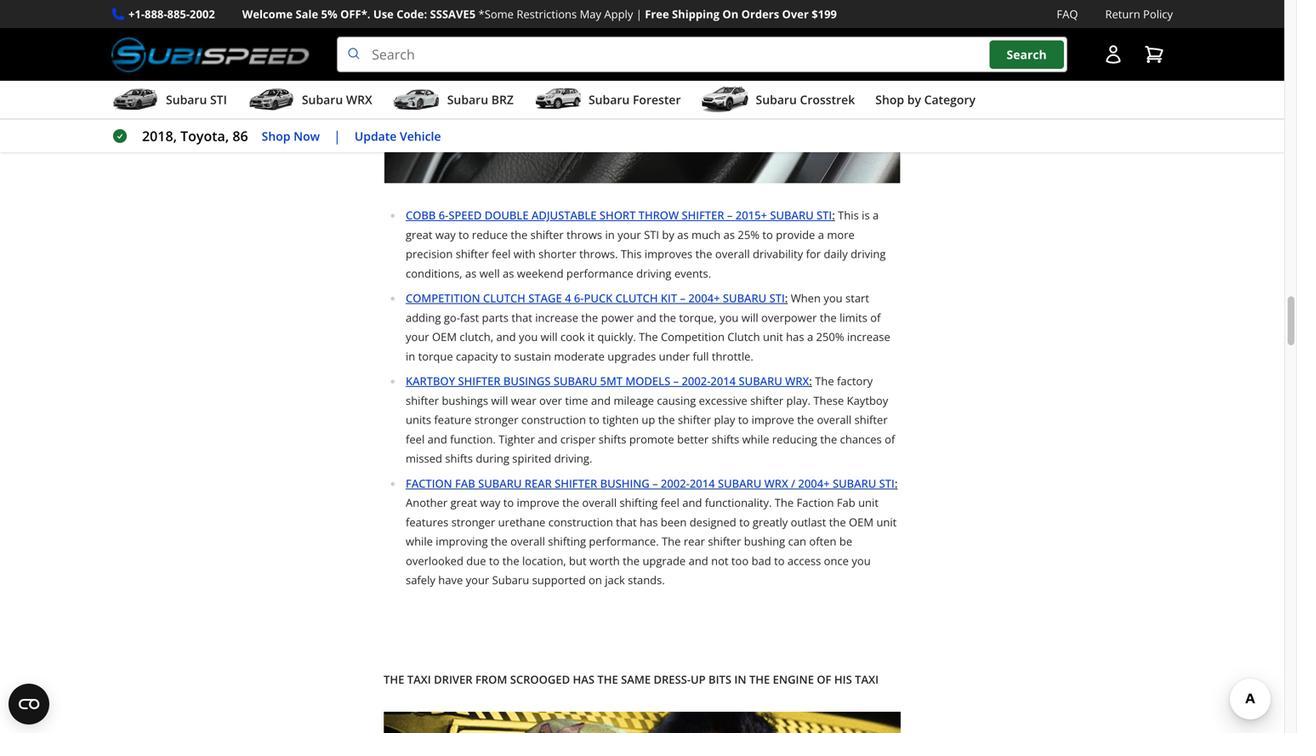 Task type: describe. For each thing, give the bounding box(es) containing it.
has inside when you start adding go-fast parts that increase the power and the torque, you will overpower the limits of your oem clutch, and you will cook it quickly. the competition clutch unit has a 250% increase in torque capacity to sustain moderate upgrades under full throttle.
[[786, 329, 805, 345]]

to down speed
[[459, 227, 469, 242]]

– up causing
[[674, 374, 679, 389]]

more
[[827, 227, 855, 242]]

be
[[840, 534, 853, 549]]

a inside when you start adding go-fast parts that increase the power and the torque, you will overpower the limits of your oem clutch, and you will cook it quickly. the competition clutch unit has a 250% increase in torque capacity to sustain moderate upgrades under full throttle.
[[807, 329, 814, 345]]

cobb 6-speed double adjustable short throw shifter – 2015+ subaru sti :
[[406, 208, 835, 223]]

1 horizontal spatial |
[[636, 6, 642, 22]]

kartboy shifter busings subaru 5mt models – 2002-2014 subaru wrx :
[[406, 374, 812, 389]]

to right due
[[489, 553, 500, 569]]

upgrades
[[608, 349, 656, 364]]

reducing
[[773, 432, 818, 447]]

a subaru crosstrek thumbnail image image
[[702, 87, 749, 112]]

the down urethane
[[491, 534, 508, 549]]

subaru wrx button
[[247, 84, 372, 118]]

competition clutch stage 4 6-puck clutch kit – 2004+ subaru sti link
[[406, 291, 785, 306]]

the left 'location,' on the left of the page
[[503, 553, 520, 569]]

faction
[[406, 476, 452, 491]]

subaru up functionality.
[[718, 476, 762, 491]]

power
[[601, 310, 634, 325]]

$199
[[812, 6, 837, 22]]

search input field
[[337, 37, 1068, 72]]

often
[[810, 534, 837, 549]]

wrx for kartboy shifter busings subaru 5mt models – 2002-2014 subaru wrx :
[[786, 374, 809, 389]]

subaru for subaru brz
[[447, 92, 488, 108]]

2002- for models
[[682, 374, 711, 389]]

while inside the factory shifter bushings will wear over time and mileage causing excessive shifter play. these kaytboy units feature stronger construction to tighten up the shifter play to improve the overall shifter feel and function. tighter and crisper shifts promote better shifts while reducing the chances of missed shifts during spirited driving.
[[742, 432, 770, 447]]

as right well
[[503, 266, 514, 281]]

chances
[[840, 432, 882, 447]]

*some
[[479, 6, 514, 22]]

on
[[589, 573, 602, 588]]

2018,
[[142, 127, 177, 145]]

excessive
[[699, 393, 748, 408]]

2 clutch from the left
[[616, 291, 658, 306]]

2 horizontal spatial shifts
[[712, 432, 740, 447]]

subaru for subaru wrx
[[302, 92, 343, 108]]

double
[[485, 208, 529, 223]]

subaru brz button
[[393, 84, 514, 118]]

sti inside dropdown button
[[210, 92, 227, 108]]

fab
[[455, 476, 475, 491]]

of
[[817, 672, 832, 688]]

subaru crosstrek
[[756, 92, 855, 108]]

shifter down kaytboy
[[855, 412, 888, 428]]

clutch,
[[460, 329, 494, 345]]

bad
[[752, 553, 772, 569]]

stronger inside the "faction fab subaru rear shifter bushing – 2002-2014 subaru wrx / 2004+ subaru sti : another great way to improve the overall shifting feel and functionality. the faction fab unit features stronger urethane construction that has been designed to greatly outlast the oem unit while improving the overall shifting performance. the rear shifter bushing can often be overlooked due to the location, but worth the upgrade and not too bad to access once you safely have your subaru supported on jack stands."
[[452, 515, 495, 530]]

and up spirited
[[538, 432, 558, 447]]

and up the been
[[683, 495, 702, 511]]

units
[[406, 412, 431, 428]]

faq
[[1057, 6, 1078, 22]]

overall inside this is a great way to reduce the shifter throws in your sti by as much as 25% to provide a more precision shifter feel with shorter throws. this improves the overall drivability for daily driving conditions, as well as weekend performance driving events.
[[716, 246, 750, 262]]

update
[[355, 128, 397, 144]]

can
[[788, 534, 807, 549]]

competition clutch stage 4 6-puck clutch kit – 2004+ subaru sti :
[[406, 291, 788, 306]]

subaru forester
[[589, 92, 681, 108]]

2015+
[[736, 208, 767, 223]]

shifter inside the "faction fab subaru rear shifter bushing – 2002-2014 subaru wrx / 2004+ subaru sti : another great way to improve the overall shifting feel and functionality. the faction fab unit features stronger urethane construction that has been designed to greatly outlast the oem unit while improving the overall shifting performance. the rear shifter bushing can often be overlooked due to the location, but worth the upgrade and not too bad to access once you safely have your subaru supported on jack stands."
[[708, 534, 741, 549]]

search button
[[990, 40, 1064, 69]]

faction
[[797, 495, 834, 511]]

the down performance.
[[623, 553, 640, 569]]

performance
[[567, 266, 634, 281]]

sti inside the "faction fab subaru rear shifter bushing – 2002-2014 subaru wrx / 2004+ subaru sti : another great way to improve the overall shifting feel and functionality. the faction fab unit features stronger urethane construction that has been designed to greatly outlast the oem unit while improving the overall shifting performance. the rear shifter bushing can often be overlooked due to the location, but worth the upgrade and not too bad to access once you safely have your subaru supported on jack stands."
[[880, 476, 895, 491]]

sti up more on the right top
[[817, 208, 832, 223]]

shifter up well
[[456, 246, 489, 262]]

throws
[[567, 227, 603, 242]]

0 horizontal spatial shifter
[[458, 374, 501, 389]]

driving.
[[554, 451, 593, 466]]

scrooged
[[510, 672, 570, 688]]

up
[[642, 412, 655, 428]]

improving
[[436, 534, 488, 549]]

shifter up better
[[678, 412, 711, 428]]

now
[[294, 128, 320, 144]]

the inside when you start adding go-fast parts that increase the power and the torque, you will overpower the limits of your oem clutch, and you will cook it quickly. the competition clutch unit has a 250% increase in torque capacity to sustain moderate upgrades under full throttle.
[[639, 329, 658, 345]]

a subaru sti thumbnail image image
[[111, 87, 159, 112]]

shipping
[[672, 6, 720, 22]]

and down rear
[[689, 553, 709, 569]]

of inside when you start adding go-fast parts that increase the power and the torque, you will overpower the limits of your oem clutch, and you will cook it quickly. the competition clutch unit has a 250% increase in torque capacity to sustain moderate upgrades under full throttle.
[[871, 310, 881, 325]]

urethane
[[498, 515, 546, 530]]

1 horizontal spatial increase
[[847, 329, 891, 345]]

been
[[661, 515, 687, 530]]

capacity
[[456, 349, 498, 364]]

faction fab subaru rear shifter bushing – 2002-2014 subaru wrx / 2004+ subaru sti link
[[406, 476, 895, 491]]

2 vertical spatial unit
[[877, 515, 897, 530]]

torque
[[418, 349, 453, 364]]

and down kartboy shifter busings subaru 5mt models – 2002-2014 subaru wrx link
[[591, 393, 611, 408]]

competition
[[406, 291, 480, 306]]

1 horizontal spatial will
[[541, 329, 558, 345]]

time
[[565, 393, 588, 408]]

quickly.
[[598, 329, 636, 345]]

subaru forester button
[[534, 84, 681, 118]]

you up sustain
[[519, 329, 538, 345]]

over
[[782, 6, 809, 22]]

shifter up the units
[[406, 393, 439, 408]]

go-
[[444, 310, 460, 325]]

weekend
[[517, 266, 564, 281]]

+1-
[[128, 6, 145, 22]]

2 horizontal spatial shifter
[[682, 208, 725, 223]]

stage
[[529, 291, 562, 306]]

that inside the "faction fab subaru rear shifter bushing – 2002-2014 subaru wrx / 2004+ subaru sti : another great way to improve the overall shifting feel and functionality. the faction fab unit features stronger urethane construction that has been designed to greatly outlast the oem unit while improving the overall shifting performance. the rear shifter bushing can often be overlooked due to the location, but worth the upgrade and not too bad to access once you safely have your subaru supported on jack stands."
[[616, 515, 637, 530]]

– right kit
[[680, 291, 686, 306]]

free
[[645, 6, 669, 22]]

as left 25%
[[724, 227, 735, 242]]

the down play.
[[797, 412, 814, 428]]

the up be on the bottom right of the page
[[829, 515, 846, 530]]

1 the from the left
[[384, 672, 404, 688]]

way inside the "faction fab subaru rear shifter bushing – 2002-2014 subaru wrx / 2004+ subaru sti : another great way to improve the overall shifting feel and functionality. the faction fab unit features stronger urethane construction that has been designed to greatly outlast the oem unit while improving the overall shifting performance. the rear shifter bushing can often be overlooked due to the location, but worth the upgrade and not too bad to access once you safely have your subaru supported on jack stands."
[[480, 495, 501, 511]]

2004+ inside the "faction fab subaru rear shifter bushing – 2002-2014 subaru wrx / 2004+ subaru sti : another great way to improve the overall shifting feel and functionality. the faction fab unit features stronger urethane construction that has been designed to greatly outlast the oem unit while improving the overall shifting performance. the rear shifter bushing can often be overlooked due to the location, but worth the upgrade and not too bad to access once you safely have your subaru supported on jack stands."
[[799, 476, 830, 491]]

2002- for bushing
[[661, 476, 690, 491]]

unit inside when you start adding go-fast parts that increase the power and the torque, you will overpower the limits of your oem clutch, and you will cook it quickly. the competition clutch unit has a 250% increase in torque capacity to sustain moderate upgrades under full throttle.
[[763, 329, 784, 345]]

2 taxi from the left
[[855, 672, 879, 688]]

limits
[[840, 310, 868, 325]]

0 horizontal spatial shifts
[[445, 451, 473, 466]]

a subaru brz thumbnail image image
[[393, 87, 441, 112]]

stronger inside the factory shifter bushings will wear over time and mileage causing excessive shifter play. these kaytboy units feature stronger construction to tighten up the shifter play to improve the overall shifter feel and function. tighter and crisper shifts promote better shifts while reducing the chances of missed shifts during spirited driving.
[[475, 412, 519, 428]]

to right 25%
[[763, 227, 773, 242]]

to up the crisper
[[589, 412, 600, 428]]

cook
[[561, 329, 585, 345]]

missed
[[406, 451, 442, 466]]

daily
[[824, 246, 848, 262]]

sti inside this is a great way to reduce the shifter throws in your sti by as much as 25% to provide a more precision shifter feel with shorter throws. this improves the overall drivability for daily driving conditions, as well as weekend performance driving events.
[[644, 227, 659, 242]]

– inside the "faction fab subaru rear shifter bushing – 2002-2014 subaru wrx / 2004+ subaru sti : another great way to improve the overall shifting feel and functionality. the faction fab unit features stronger urethane construction that has been designed to greatly outlast the oem unit while improving the overall shifting performance. the rear shifter bushing can often be overlooked due to the location, but worth the upgrade and not too bad to access once you safely have your subaru supported on jack stands."
[[653, 476, 658, 491]]

1 vertical spatial unit
[[859, 495, 879, 511]]

kartboy
[[406, 374, 455, 389]]

same
[[621, 672, 651, 688]]

5mt
[[600, 374, 623, 389]]

the factory shifter bushings will wear over time and mileage causing excessive shifter play. these kaytboy units feature stronger construction to tighten up the shifter play to improve the overall shifter feel and function. tighter and crisper shifts promote better shifts while reducing the chances of missed shifts during spirited driving.
[[406, 374, 895, 466]]

stands.
[[628, 573, 665, 588]]

subispeed logo image
[[111, 37, 310, 72]]

function.
[[450, 432, 496, 447]]

the down the been
[[662, 534, 681, 549]]

sti up overpower
[[770, 291, 785, 306]]

your inside when you start adding go-fast parts that increase the power and the torque, you will overpower the limits of your oem clutch, and you will cook it quickly. the competition clutch unit has a 250% increase in torque capacity to sustain moderate upgrades under full throttle.
[[406, 329, 429, 345]]

subaru down during
[[478, 476, 522, 491]]

and down the parts
[[496, 329, 516, 345]]

that inside when you start adding go-fast parts that increase the power and the torque, you will overpower the limits of your oem clutch, and you will cook it quickly. the competition clutch unit has a 250% increase in torque capacity to sustain moderate upgrades under full throttle.
[[512, 310, 533, 325]]

play
[[714, 412, 736, 428]]

you up 'clutch' on the top right of the page
[[720, 310, 739, 325]]

crisper
[[561, 432, 596, 447]]

the right up on the bottom of page
[[658, 412, 675, 428]]

bushing
[[744, 534, 786, 549]]

as left well
[[465, 266, 477, 281]]

0 vertical spatial 6-
[[439, 208, 449, 223]]

– left 2015+
[[727, 208, 733, 223]]

bits
[[709, 672, 732, 688]]

1 horizontal spatial shifting
[[620, 495, 658, 511]]

shifter left play.
[[751, 393, 784, 408]]

while inside the "faction fab subaru rear shifter bushing – 2002-2014 subaru wrx / 2004+ subaru sti : another great way to improve the overall shifting feel and functionality. the faction fab unit features stronger urethane construction that has been designed to greatly outlast the oem unit while improving the overall shifting performance. the rear shifter bushing can often be overlooked due to the location, but worth the upgrade and not too bad to access once you safely have your subaru supported on jack stands."
[[406, 534, 433, 549]]

86
[[233, 127, 248, 145]]

2002
[[190, 6, 215, 22]]

from
[[476, 672, 507, 688]]

overall down urethane
[[511, 534, 545, 549]]

great inside this is a great way to reduce the shifter throws in your sti by as much as 25% to provide a more precision shifter feel with shorter throws. this improves the overall drivability for daily driving conditions, as well as weekend performance driving events.
[[406, 227, 433, 242]]

by inside this is a great way to reduce the shifter throws in your sti by as much as 25% to provide a more precision shifter feel with shorter throws. this improves the overall drivability for daily driving conditions, as well as weekend performance driving events.
[[662, 227, 675, 242]]

2 horizontal spatial will
[[742, 310, 759, 325]]

promote
[[630, 432, 675, 447]]

the down the much
[[696, 246, 713, 262]]

the up 250%
[[820, 310, 837, 325]]

to down functionality.
[[740, 515, 750, 530]]

up
[[691, 672, 706, 688]]

due
[[467, 553, 486, 569]]

short
[[600, 208, 636, 223]]

subaru up provide
[[770, 208, 814, 223]]

improve inside the "faction fab subaru rear shifter bushing – 2002-2014 subaru wrx / 2004+ subaru sti : another great way to improve the overall shifting feel and functionality. the faction fab unit features stronger urethane construction that has been designed to greatly outlast the oem unit while improving the overall shifting performance. the rear shifter bushing can often be overlooked due to the location, but worth the upgrade and not too bad to access once you safely have your subaru supported on jack stands."
[[517, 495, 560, 511]]

during
[[476, 451, 510, 466]]

the down driving.
[[563, 495, 579, 511]]

as left the much
[[678, 227, 689, 242]]

adding
[[406, 310, 441, 325]]

jack
[[605, 573, 625, 588]]

apply
[[604, 6, 633, 22]]

1 vertical spatial 6-
[[574, 291, 584, 306]]



Task type: vqa. For each thing, say whether or not it's contained in the screenshot.
top OE
no



Task type: locate. For each thing, give the bounding box(es) containing it.
by
[[908, 92, 921, 108], [662, 227, 675, 242]]

these
[[814, 393, 844, 408]]

not
[[711, 553, 729, 569]]

the up it
[[582, 310, 598, 325]]

1 vertical spatial will
[[541, 329, 558, 345]]

feel for this is a great way to reduce the shifter throws in your sti by as much as 25% to provide a more precision shifter feel with shorter throws. this improves the overall drivability for daily driving conditions, as well as weekend performance driving events.
[[492, 246, 511, 262]]

2 vertical spatial wrx
[[765, 476, 789, 491]]

subaru inside dropdown button
[[166, 92, 207, 108]]

0 horizontal spatial will
[[491, 393, 508, 408]]

driving down improves
[[637, 266, 672, 281]]

0 vertical spatial increase
[[535, 310, 579, 325]]

feel inside the factory shifter bushings will wear over time and mileage causing excessive shifter play. these kaytboy units feature stronger construction to tighten up the shifter play to improve the overall shifter feel and function. tighter and crisper shifts promote better shifts while reducing the chances of missed shifts during spirited driving.
[[406, 432, 425, 447]]

feel inside the "faction fab subaru rear shifter bushing – 2002-2014 subaru wrx / 2004+ subaru sti : another great way to improve the overall shifting feel and functionality. the faction fab unit features stronger urethane construction that has been designed to greatly outlast the oem unit while improving the overall shifting performance. the rear shifter bushing can often be overlooked due to the location, but worth the upgrade and not too bad to access once you safely have your subaru supported on jack stands."
[[661, 495, 680, 511]]

1 vertical spatial feel
[[406, 432, 425, 447]]

the up these
[[815, 374, 834, 389]]

shop by category button
[[876, 84, 976, 118]]

cobb 6-speed double adjustable short throw shifter – 2015+ subaru sti link
[[406, 208, 832, 223]]

–
[[727, 208, 733, 223], [680, 291, 686, 306], [674, 374, 679, 389], [653, 476, 658, 491]]

0 vertical spatial that
[[512, 310, 533, 325]]

oem inside when you start adding go-fast parts that increase the power and the torque, you will overpower the limits of your oem clutch, and you will cook it quickly. the competition clutch unit has a 250% increase in torque capacity to sustain moderate upgrades under full throttle.
[[432, 329, 457, 345]]

1 taxi from the left
[[407, 672, 431, 688]]

0 horizontal spatial great
[[406, 227, 433, 242]]

has
[[573, 672, 595, 688]]

4
[[565, 291, 571, 306]]

greatly
[[753, 515, 788, 530]]

1 horizontal spatial this
[[838, 208, 859, 223]]

play.
[[787, 393, 811, 408]]

subaru down throttle.
[[739, 374, 783, 389]]

overpower
[[762, 310, 817, 325]]

off*.
[[340, 6, 371, 22]]

1 vertical spatial in
[[406, 349, 415, 364]]

oem down fab
[[849, 515, 874, 530]]

888-
[[145, 6, 167, 22]]

way up the precision
[[436, 227, 456, 242]]

2 horizontal spatial the
[[750, 672, 770, 688]]

this is a great way to reduce the shifter throws in your sti by as much as 25% to provide a more precision shifter feel with shorter throws. this improves the overall drivability for daily driving conditions, as well as weekend performance driving events.
[[406, 208, 886, 281]]

great inside the "faction fab subaru rear shifter bushing – 2002-2014 subaru wrx / 2004+ subaru sti : another great way to improve the overall shifting feel and functionality. the faction fab unit features stronger urethane construction that has been designed to greatly outlast the oem unit while improving the overall shifting performance. the rear shifter bushing can often be overlooked due to the location, but worth the upgrade and not too bad to access once you safely have your subaru supported on jack stands."
[[451, 495, 477, 511]]

0 horizontal spatial driving
[[637, 266, 672, 281]]

a subaru forester thumbnail image image
[[534, 87, 582, 112]]

1 horizontal spatial great
[[451, 495, 477, 511]]

0 horizontal spatial oem
[[432, 329, 457, 345]]

construction inside the "faction fab subaru rear shifter bushing – 2002-2014 subaru wrx / 2004+ subaru sti : another great way to improve the overall shifting feel and functionality. the faction fab unit features stronger urethane construction that has been designed to greatly outlast the oem unit while improving the overall shifting performance. the rear shifter bushing can often be overlooked due to the location, but worth the upgrade and not too bad to access once you safely have your subaru supported on jack stands."
[[549, 515, 613, 530]]

wrx up update
[[346, 92, 372, 108]]

shifts down tighten
[[599, 432, 627, 447]]

driving right daily
[[851, 246, 886, 262]]

subaru up fab
[[833, 476, 877, 491]]

button image
[[1104, 44, 1124, 65]]

the up with
[[511, 227, 528, 242]]

you down be on the bottom right of the page
[[852, 553, 871, 569]]

1 vertical spatial 2014
[[690, 476, 715, 491]]

1 horizontal spatial while
[[742, 432, 770, 447]]

1 vertical spatial improve
[[517, 495, 560, 511]]

1 horizontal spatial by
[[908, 92, 921, 108]]

0 vertical spatial of
[[871, 310, 881, 325]]

2014 inside the "faction fab subaru rear shifter bushing – 2002-2014 subaru wrx / 2004+ subaru sti : another great way to improve the overall shifting feel and functionality. the faction fab unit features stronger urethane construction that has been designed to greatly outlast the oem unit while improving the overall shifting performance. the rear shifter bushing can often be overlooked due to the location, but worth the upgrade and not too bad to access once you safely have your subaru supported on jack stands."
[[690, 476, 715, 491]]

1 vertical spatial 2002-
[[661, 476, 690, 491]]

0 horizontal spatial that
[[512, 310, 533, 325]]

1 horizontal spatial shop
[[876, 92, 905, 108]]

factory
[[837, 374, 873, 389]]

sssave5
[[430, 6, 476, 22]]

safely
[[406, 573, 436, 588]]

0 horizontal spatial while
[[406, 534, 433, 549]]

over
[[539, 393, 562, 408]]

feature
[[434, 412, 472, 428]]

2014 up designed
[[690, 476, 715, 491]]

will up 'clutch' on the top right of the page
[[742, 310, 759, 325]]

search
[[1007, 46, 1047, 62]]

subaru inside the "faction fab subaru rear shifter bushing – 2002-2014 subaru wrx / 2004+ subaru sti : another great way to improve the overall shifting feel and functionality. the faction fab unit features stronger urethane construction that has been designed to greatly outlast the oem unit while improving the overall shifting performance. the rear shifter bushing can often be overlooked due to the location, but worth the upgrade and not too bad to access once you safely have your subaru supported on jack stands."
[[492, 573, 529, 588]]

1 horizontal spatial your
[[466, 573, 489, 588]]

1 horizontal spatial 2004+
[[799, 476, 830, 491]]

subaru for subaru sti
[[166, 92, 207, 108]]

return policy
[[1106, 6, 1173, 22]]

engine
[[773, 672, 814, 688]]

1 vertical spatial a
[[818, 227, 824, 242]]

1 vertical spatial construction
[[549, 515, 613, 530]]

once
[[824, 553, 849, 569]]

a subaru wrx thumbnail image image
[[247, 87, 295, 112]]

this left the is
[[838, 208, 859, 223]]

improve inside the factory shifter bushings will wear over time and mileage causing excessive shifter play. these kaytboy units feature stronger construction to tighten up the shifter play to improve the overall shifter feel and function. tighter and crisper shifts promote better shifts while reducing the chances of missed shifts during spirited driving.
[[752, 412, 795, 428]]

bushing
[[600, 476, 650, 491]]

0 vertical spatial great
[[406, 227, 433, 242]]

great
[[406, 227, 433, 242], [451, 495, 477, 511]]

1 horizontal spatial clutch
[[616, 291, 658, 306]]

and up missed on the bottom of the page
[[428, 432, 447, 447]]

rear
[[684, 534, 705, 549]]

rear
[[525, 476, 552, 491]]

open widget image
[[9, 684, 49, 725]]

2 vertical spatial your
[[466, 573, 489, 588]]

subaru for subaru crosstrek
[[756, 92, 797, 108]]

models
[[626, 374, 671, 389]]

your down due
[[466, 573, 489, 588]]

2014
[[711, 374, 736, 389], [690, 476, 715, 491]]

oem inside the "faction fab subaru rear shifter bushing – 2002-2014 subaru wrx / 2004+ subaru sti : another great way to improve the overall shifting feel and functionality. the faction fab unit features stronger urethane construction that has been designed to greatly outlast the oem unit while improving the overall shifting performance. the rear shifter bushing can often be overlooked due to the location, but worth the upgrade and not too bad to access once you safely have your subaru supported on jack stands."
[[849, 515, 874, 530]]

0 horizontal spatial shop
[[262, 128, 291, 144]]

you inside the "faction fab subaru rear shifter bushing – 2002-2014 subaru wrx / 2004+ subaru sti : another great way to improve the overall shifting feel and functionality. the faction fab unit features stronger urethane construction that has been designed to greatly outlast the oem unit while improving the overall shifting performance. the rear shifter bushing can often be overlooked due to the location, but worth the upgrade and not too bad to access once you safely have your subaru supported on jack stands."
[[852, 553, 871, 569]]

shop left category
[[876, 92, 905, 108]]

faq link
[[1057, 5, 1078, 23]]

oem
[[432, 329, 457, 345], [849, 515, 874, 530]]

1 horizontal spatial that
[[616, 515, 637, 530]]

1 vertical spatial wrx
[[786, 374, 809, 389]]

may
[[580, 6, 602, 22]]

shop for shop now
[[262, 128, 291, 144]]

0 horizontal spatial |
[[334, 127, 341, 145]]

dress-
[[654, 672, 691, 688]]

1 horizontal spatial a
[[818, 227, 824, 242]]

on
[[723, 6, 739, 22]]

1 horizontal spatial taxi
[[855, 672, 879, 688]]

that up performance.
[[616, 515, 637, 530]]

the
[[384, 672, 404, 688], [598, 672, 618, 688], [750, 672, 770, 688]]

bushings
[[442, 393, 488, 408]]

2004+ up torque,
[[689, 291, 720, 306]]

0 horizontal spatial has
[[640, 515, 658, 530]]

construction up but
[[549, 515, 613, 530]]

stronger up tighter
[[475, 412, 519, 428]]

way up urethane
[[480, 495, 501, 511]]

0 vertical spatial driving
[[851, 246, 886, 262]]

2002- up the been
[[661, 476, 690, 491]]

shop left now
[[262, 128, 291, 144]]

to right bad
[[774, 553, 785, 569]]

0 horizontal spatial a
[[807, 329, 814, 345]]

2002- down full
[[682, 374, 711, 389]]

in down short
[[605, 227, 615, 242]]

toyota,
[[180, 127, 229, 145]]

fab
[[837, 495, 856, 511]]

0 vertical spatial way
[[436, 227, 456, 242]]

overall
[[716, 246, 750, 262], [817, 412, 852, 428], [582, 495, 617, 511], [511, 534, 545, 549]]

0 vertical spatial this
[[838, 208, 859, 223]]

of inside the factory shifter bushings will wear over time and mileage causing excessive shifter play. these kaytboy units feature stronger construction to tighten up the shifter play to improve the overall shifter feel and function. tighter and crisper shifts promote better shifts while reducing the chances of missed shifts during spirited driving.
[[885, 432, 895, 447]]

shifting down faction fab subaru rear shifter bushing – 2002-2014 subaru wrx / 2004+ subaru sti link
[[620, 495, 658, 511]]

0 horizontal spatial increase
[[535, 310, 579, 325]]

your inside the "faction fab subaru rear shifter bushing – 2002-2014 subaru wrx / 2004+ subaru sti : another great way to improve the overall shifting feel and functionality. the faction fab unit features stronger urethane construction that has been designed to greatly outlast the oem unit while improving the overall shifting performance. the rear shifter bushing can often be overlooked due to the location, but worth the upgrade and not too bad to access once you safely have your subaru supported on jack stands."
[[466, 573, 489, 588]]

0 vertical spatial your
[[618, 227, 641, 242]]

1 vertical spatial driving
[[637, 266, 672, 281]]

feel for faction fab subaru rear shifter bushing – 2002-2014 subaru wrx / 2004+ subaru sti : another great way to improve the overall shifting feel and functionality. the faction fab unit features stronger urethane construction that has been designed to greatly outlast the oem unit while improving the overall shifting performance. the rear shifter bushing can often be overlooked due to the location, but worth the upgrade and not too bad to access once you safely have your subaru supported on jack stands.
[[661, 495, 680, 511]]

0 horizontal spatial shifting
[[548, 534, 586, 549]]

in inside this is a great way to reduce the shifter throws in your sti by as much as 25% to provide a more precision shifter feel with shorter throws. this improves the overall drivability for daily driving conditions, as well as weekend performance driving events.
[[605, 227, 615, 242]]

1 vertical spatial shifter
[[458, 374, 501, 389]]

1 vertical spatial this
[[621, 246, 642, 262]]

puck
[[584, 291, 613, 306]]

subaru sti
[[166, 92, 227, 108]]

0 horizontal spatial this
[[621, 246, 642, 262]]

subaru up time
[[554, 374, 597, 389]]

1 horizontal spatial 6-
[[574, 291, 584, 306]]

0 vertical spatial in
[[605, 227, 615, 242]]

shifting
[[620, 495, 658, 511], [548, 534, 586, 549]]

shifter up the shorter
[[531, 227, 564, 242]]

2 vertical spatial feel
[[661, 495, 680, 511]]

shop inside dropdown button
[[876, 92, 905, 108]]

shifter inside the "faction fab subaru rear shifter bushing – 2002-2014 subaru wrx / 2004+ subaru sti : another great way to improve the overall shifting feel and functionality. the faction fab unit features stronger urethane construction that has been designed to greatly outlast the oem unit while improving the overall shifting performance. the rear shifter bushing can often be overlooked due to the location, but worth the upgrade and not too bad to access once you safely have your subaru supported on jack stands."
[[555, 476, 598, 491]]

0 horizontal spatial taxi
[[407, 672, 431, 688]]

1 vertical spatial way
[[480, 495, 501, 511]]

0 vertical spatial shifting
[[620, 495, 658, 511]]

use
[[373, 6, 394, 22]]

to inside when you start adding go-fast parts that increase the power and the torque, you will overpower the limits of your oem clutch, and you will cook it quickly. the competition clutch unit has a 250% increase in torque capacity to sustain moderate upgrades under full throttle.
[[501, 349, 511, 364]]

will
[[742, 310, 759, 325], [541, 329, 558, 345], [491, 393, 508, 408]]

and
[[637, 310, 657, 325], [496, 329, 516, 345], [591, 393, 611, 408], [428, 432, 447, 447], [538, 432, 558, 447], [683, 495, 702, 511], [689, 553, 709, 569]]

performance.
[[589, 534, 659, 549]]

: inside the "faction fab subaru rear shifter bushing – 2002-2014 subaru wrx / 2004+ subaru sti : another great way to improve the overall shifting feel and functionality. the faction fab unit features stronger urethane construction that has been designed to greatly outlast the oem unit while improving the overall shifting performance. the rear shifter bushing can often be overlooked due to the location, but worth the upgrade and not too bad to access once you safely have your subaru supported on jack stands."
[[895, 476, 898, 491]]

1 horizontal spatial has
[[786, 329, 805, 345]]

way
[[436, 227, 456, 242], [480, 495, 501, 511]]

feel down reduce on the left top
[[492, 246, 511, 262]]

to up urethane
[[503, 495, 514, 511]]

| left free
[[636, 6, 642, 22]]

sti down throw
[[644, 227, 659, 242]]

sti down chances
[[880, 476, 895, 491]]

by left category
[[908, 92, 921, 108]]

in inside when you start adding go-fast parts that increase the power and the torque, you will overpower the limits of your oem clutch, and you will cook it quickly. the competition clutch unit has a 250% increase in torque capacity to sustain moderate upgrades under full throttle.
[[406, 349, 415, 364]]

subaru left 'brz' at the left of the page
[[447, 92, 488, 108]]

6- right cobb
[[439, 208, 449, 223]]

0 vertical spatial oem
[[432, 329, 457, 345]]

0 vertical spatial unit
[[763, 329, 784, 345]]

while left "reducing"
[[742, 432, 770, 447]]

+1-888-885-2002
[[128, 6, 215, 22]]

0 vertical spatial shifter
[[682, 208, 725, 223]]

0 horizontal spatial 2004+
[[689, 291, 720, 306]]

busings
[[504, 374, 551, 389]]

will left cook
[[541, 329, 558, 345]]

1 vertical spatial 2004+
[[799, 476, 830, 491]]

construction down over
[[522, 412, 586, 428]]

wrx inside dropdown button
[[346, 92, 372, 108]]

subaru sti button
[[111, 84, 227, 118]]

subaru down 'location,' on the left of the page
[[492, 573, 529, 588]]

clutch
[[483, 291, 526, 306], [616, 291, 658, 306]]

subaru wrx
[[302, 92, 372, 108]]

0 horizontal spatial of
[[871, 310, 881, 325]]

and right the power
[[637, 310, 657, 325]]

your down adding
[[406, 329, 429, 345]]

taxi right his
[[855, 672, 879, 688]]

mileage
[[614, 393, 654, 408]]

too
[[732, 553, 749, 569]]

kartboy shifter busings subaru 5mt models – 2002-2014 subaru wrx link
[[406, 374, 809, 389]]

0 horizontal spatial clutch
[[483, 291, 526, 306]]

0 horizontal spatial by
[[662, 227, 675, 242]]

you left the start
[[824, 291, 843, 306]]

orders
[[742, 6, 780, 22]]

subaru left forester
[[589, 92, 630, 108]]

your
[[618, 227, 641, 242], [406, 329, 429, 345], [466, 573, 489, 588]]

shifts
[[599, 432, 627, 447], [712, 432, 740, 447], [445, 451, 473, 466]]

1 vertical spatial while
[[406, 534, 433, 549]]

1 clutch from the left
[[483, 291, 526, 306]]

overall inside the factory shifter bushings will wear over time and mileage causing excessive shifter play. these kaytboy units feature stronger construction to tighten up the shifter play to improve the overall shifter feel and function. tighter and crisper shifts promote better shifts while reducing the chances of missed shifts during spirited driving.
[[817, 412, 852, 428]]

1 vertical spatial stronger
[[452, 515, 495, 530]]

driving
[[851, 246, 886, 262], [637, 266, 672, 281]]

clutch up the parts
[[483, 291, 526, 306]]

taxi
[[407, 672, 431, 688], [855, 672, 879, 688]]

1 vertical spatial your
[[406, 329, 429, 345]]

1 horizontal spatial in
[[605, 227, 615, 242]]

wrx up play.
[[786, 374, 809, 389]]

2002- inside the "faction fab subaru rear shifter bushing – 2002-2014 subaru wrx / 2004+ subaru sti : another great way to improve the overall shifting feel and functionality. the faction fab unit features stronger urethane construction that has been designed to greatly outlast the oem unit while improving the overall shifting performance. the rear shifter bushing can often be overlooked due to the location, but worth the upgrade and not too bad to access once you safely have your subaru supported on jack stands."
[[661, 476, 690, 491]]

reduce
[[472, 227, 508, 242]]

features
[[406, 515, 449, 530]]

subaru up 2018, toyota, 86
[[166, 92, 207, 108]]

in
[[735, 672, 747, 688]]

the left driver
[[384, 672, 404, 688]]

subaru for subaru forester
[[589, 92, 630, 108]]

the down /
[[775, 495, 794, 511]]

the inside the factory shifter bushings will wear over time and mileage causing excessive shifter play. these kaytboy units feature stronger construction to tighten up the shifter play to improve the overall shifter feel and function. tighter and crisper shifts promote better shifts while reducing the chances of missed shifts during spirited driving.
[[815, 374, 834, 389]]

improves
[[645, 246, 693, 262]]

to left sustain
[[501, 349, 511, 364]]

250%
[[816, 329, 845, 345]]

increase down the limits in the right top of the page
[[847, 329, 891, 345]]

1 vertical spatial shifting
[[548, 534, 586, 549]]

shorter
[[539, 246, 577, 262]]

much
[[692, 227, 721, 242]]

0 vertical spatial |
[[636, 6, 642, 22]]

a left more on the right top
[[818, 227, 824, 242]]

while down features
[[406, 534, 433, 549]]

1 vertical spatial shop
[[262, 128, 291, 144]]

your inside this is a great way to reduce the shifter throws in your sti by as much as 25% to provide a more precision shifter feel with shorter throws. this improves the overall drivability for daily driving conditions, as well as weekend performance driving events.
[[618, 227, 641, 242]]

oem down go-
[[432, 329, 457, 345]]

1 vertical spatial by
[[662, 227, 675, 242]]

has inside the "faction fab subaru rear shifter bushing – 2002-2014 subaru wrx / 2004+ subaru sti : another great way to improve the overall shifting feel and functionality. the faction fab unit features stronger urethane construction that has been designed to greatly outlast the oem unit while improving the overall shifting performance. the rear shifter bushing can often be overlooked due to the location, but worth the upgrade and not too bad to access once you safely have your subaru supported on jack stands."
[[640, 515, 658, 530]]

0 vertical spatial 2014
[[711, 374, 736, 389]]

0 vertical spatial shop
[[876, 92, 905, 108]]

0 vertical spatial 2004+
[[689, 291, 720, 306]]

0 vertical spatial feel
[[492, 246, 511, 262]]

by inside "shop by category" dropdown button
[[908, 92, 921, 108]]

feel up the been
[[661, 495, 680, 511]]

0 vertical spatial a
[[873, 208, 879, 223]]

start
[[846, 291, 870, 306]]

wrx
[[346, 92, 372, 108], [786, 374, 809, 389], [765, 476, 789, 491]]

wrx left /
[[765, 476, 789, 491]]

designed
[[690, 515, 737, 530]]

that right the parts
[[512, 310, 533, 325]]

will inside the factory shifter bushings will wear over time and mileage causing excessive shifter play. these kaytboy units feature stronger construction to tighten up the shifter play to improve the overall shifter feel and function. tighter and crisper shifts promote better shifts while reducing the chances of missed shifts during spirited driving.
[[491, 393, 508, 408]]

stronger up the improving
[[452, 515, 495, 530]]

1 vertical spatial that
[[616, 515, 637, 530]]

the left chances
[[821, 432, 838, 447]]

shifter down driving.
[[555, 476, 598, 491]]

another
[[406, 495, 448, 511]]

his
[[835, 672, 852, 688]]

the down kit
[[659, 310, 676, 325]]

throw
[[639, 208, 679, 223]]

1 vertical spatial |
[[334, 127, 341, 145]]

2 horizontal spatial feel
[[661, 495, 680, 511]]

0 horizontal spatial your
[[406, 329, 429, 345]]

2004+ up faction on the bottom of the page
[[799, 476, 830, 491]]

is
[[862, 208, 870, 223]]

wrx for faction fab subaru rear shifter bushing – 2002-2014 subaru wrx / 2004+ subaru sti : another great way to improve the overall shifting feel and functionality. the faction fab unit features stronger urethane construction that has been designed to greatly outlast the oem unit while improving the overall shifting performance. the rear shifter bushing can often be overlooked due to the location, but worth the upgrade and not too bad to access once you safely have your subaru supported on jack stands.
[[765, 476, 789, 491]]

stronger
[[475, 412, 519, 428], [452, 515, 495, 530]]

subaru
[[166, 92, 207, 108], [302, 92, 343, 108], [447, 92, 488, 108], [589, 92, 630, 108], [756, 92, 797, 108], [492, 573, 529, 588]]

2014 for models
[[711, 374, 736, 389]]

shop for shop by category
[[876, 92, 905, 108]]

+1-888-885-2002 link
[[128, 5, 215, 23]]

construction
[[522, 412, 586, 428], [549, 515, 613, 530]]

1 vertical spatial oem
[[849, 515, 874, 530]]

overall down these
[[817, 412, 852, 428]]

you
[[824, 291, 843, 306], [720, 310, 739, 325], [519, 329, 538, 345], [852, 553, 871, 569]]

update vehicle
[[355, 128, 441, 144]]

subaru right a subaru crosstrek thumbnail image
[[756, 92, 797, 108]]

way inside this is a great way to reduce the shifter throws in your sti by as much as 25% to provide a more precision shifter feel with shorter throws. this improves the overall drivability for daily driving conditions, as well as weekend performance driving events.
[[436, 227, 456, 242]]

shifter up bushings
[[458, 374, 501, 389]]

0 vertical spatial stronger
[[475, 412, 519, 428]]

0 vertical spatial has
[[786, 329, 805, 345]]

1 horizontal spatial shifts
[[599, 432, 627, 447]]

1 vertical spatial great
[[451, 495, 477, 511]]

a right the is
[[873, 208, 879, 223]]

wrx inside the "faction fab subaru rear shifter bushing – 2002-2014 subaru wrx / 2004+ subaru sti : another great way to improve the overall shifting feel and functionality. the faction fab unit features stronger urethane construction that has been designed to greatly outlast the oem unit while improving the overall shifting performance. the rear shifter bushing can often be overlooked due to the location, but worth the upgrade and not too bad to access once you safely have your subaru supported on jack stands."
[[765, 476, 789, 491]]

2 horizontal spatial a
[[873, 208, 879, 223]]

1 horizontal spatial the
[[598, 672, 618, 688]]

clutch
[[728, 329, 760, 345]]

0 vertical spatial wrx
[[346, 92, 372, 108]]

improve up "reducing"
[[752, 412, 795, 428]]

0 horizontal spatial improve
[[517, 495, 560, 511]]

1 horizontal spatial shifter
[[555, 476, 598, 491]]

1 horizontal spatial driving
[[851, 246, 886, 262]]

overall down bushing
[[582, 495, 617, 511]]

5%
[[321, 6, 338, 22]]

to right play at the bottom
[[738, 412, 749, 428]]

2 horizontal spatial your
[[618, 227, 641, 242]]

shifting up but
[[548, 534, 586, 549]]

subaru up now
[[302, 92, 343, 108]]

1 horizontal spatial oem
[[849, 515, 874, 530]]

subaru up 'clutch' on the top right of the page
[[723, 291, 767, 306]]

subaru
[[770, 208, 814, 223], [723, 291, 767, 306], [554, 374, 597, 389], [739, 374, 783, 389], [478, 476, 522, 491], [718, 476, 762, 491], [833, 476, 877, 491]]

2014 for bushing
[[690, 476, 715, 491]]

shop
[[876, 92, 905, 108], [262, 128, 291, 144]]

construction inside the factory shifter bushings will wear over time and mileage causing excessive shifter play. these kaytboy units feature stronger construction to tighten up the shifter play to improve the overall shifter feel and function. tighter and crisper shifts promote better shifts while reducing the chances of missed shifts during spirited driving.
[[522, 412, 586, 428]]

3 the from the left
[[750, 672, 770, 688]]

2 the from the left
[[598, 672, 618, 688]]

0 horizontal spatial way
[[436, 227, 456, 242]]

feel inside this is a great way to reduce the shifter throws in your sti by as much as 25% to provide a more precision shifter feel with shorter throws. this improves the overall drivability for daily driving conditions, as well as weekend performance driving events.
[[492, 246, 511, 262]]

driver
[[434, 672, 473, 688]]



